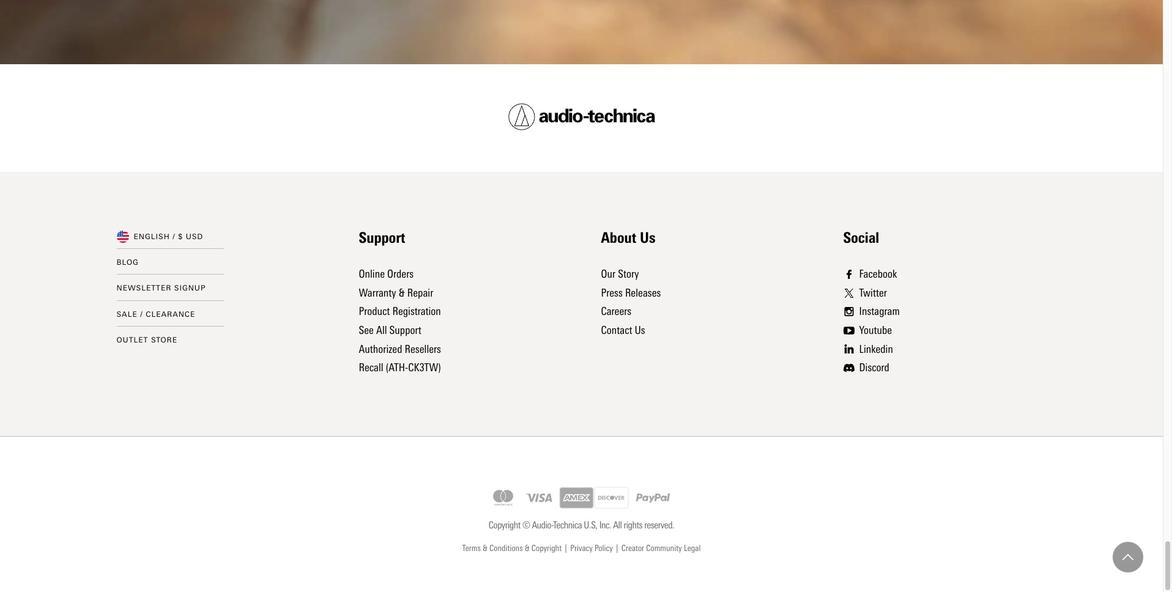 Task type: locate. For each thing, give the bounding box(es) containing it.
copyright left ©
[[489, 519, 520, 531]]

instagram link
[[843, 302, 900, 321]]

facebook link
[[843, 265, 900, 284]]

story
[[618, 267, 639, 281]]

us right contact in the right bottom of the page
[[635, 324, 645, 337]]

0 vertical spatial all
[[376, 324, 387, 337]]

recall
[[359, 361, 383, 374]]

all
[[376, 324, 387, 337], [613, 519, 622, 531]]

support inside the online orders warranty & repair product registration see all support authorized resellers recall (ath-ck3tw)
[[389, 324, 421, 337]]

newsletter signup link
[[117, 284, 206, 293]]

technica
[[553, 519, 582, 531]]

/
[[173, 233, 175, 241], [140, 310, 143, 319]]

(ath-
[[386, 361, 408, 374]]

1 horizontal spatial /
[[173, 233, 175, 241]]

newsletter signup
[[117, 284, 206, 293]]

twitter
[[859, 286, 887, 300]]

linkedin link
[[843, 340, 900, 359]]

clearance
[[146, 310, 195, 319]]

store logo image
[[508, 103, 655, 130]]

support up online orders link
[[359, 229, 405, 247]]

twitter image
[[843, 288, 854, 298]]

0 horizontal spatial all
[[376, 324, 387, 337]]

copyright
[[489, 519, 520, 531], [532, 543, 562, 554]]

&
[[399, 286, 405, 300], [483, 543, 488, 554], [525, 543, 530, 554]]

recall (ath-ck3tw) link
[[359, 361, 441, 374]]

instagram
[[859, 305, 900, 318]]

copyright © audio-technica u.s, inc. all rights reserved.
[[489, 519, 674, 531]]

english  / $ usd link
[[134, 231, 203, 243]]

us right about
[[640, 229, 656, 247]]

orders
[[387, 267, 414, 281]]

see
[[359, 324, 374, 337]]

discover image
[[594, 487, 629, 509]]

creator community legal link
[[621, 542, 701, 556]]

u.s,
[[584, 519, 597, 531]]

english  / $ usd
[[134, 233, 203, 241]]

all right inc.
[[613, 519, 622, 531]]

visa image
[[520, 486, 559, 510]]

english
[[134, 233, 170, 241]]

us
[[640, 229, 656, 247], [635, 324, 645, 337]]

creator community legal
[[621, 543, 701, 554]]

repair
[[407, 286, 433, 300]]

inc.
[[599, 519, 611, 531]]

1 vertical spatial copyright
[[532, 543, 562, 554]]

1 vertical spatial all
[[613, 519, 622, 531]]

& right "conditions"
[[525, 543, 530, 554]]

support up authorized resellers link
[[389, 324, 421, 337]]

mastercard image
[[486, 487, 520, 509]]

our
[[601, 267, 616, 281]]

press
[[601, 286, 623, 300]]

newsletter
[[117, 284, 172, 293]]

us inside the our story press releases careers contact us
[[635, 324, 645, 337]]

press releases link
[[601, 286, 661, 300]]

resellers
[[405, 342, 441, 356]]

conditions
[[489, 543, 523, 554]]

/ right 'sale'
[[140, 310, 143, 319]]

about us
[[601, 229, 656, 247]]

0 vertical spatial /
[[173, 233, 175, 241]]

discord
[[859, 361, 890, 374]]

authorized
[[359, 342, 402, 356]]

& inside the online orders warranty & repair product registration see all support authorized resellers recall (ath-ck3tw)
[[399, 286, 405, 300]]

registration
[[392, 305, 441, 318]]

careers link
[[601, 305, 631, 318]]

product
[[359, 305, 390, 318]]

0 horizontal spatial &
[[399, 286, 405, 300]]

support
[[359, 229, 405, 247], [389, 324, 421, 337]]

1 horizontal spatial &
[[483, 543, 488, 554]]

youtube link
[[843, 321, 900, 340]]

all right see
[[376, 324, 387, 337]]

1 vertical spatial us
[[635, 324, 645, 337]]

1 horizontal spatial copyright
[[532, 543, 562, 554]]

& for warranty
[[399, 286, 405, 300]]

contact us link
[[601, 324, 645, 337]]

0 horizontal spatial /
[[140, 310, 143, 319]]

/ for $
[[173, 233, 175, 241]]

linkedin
[[859, 342, 893, 356]]

1 vertical spatial /
[[140, 310, 143, 319]]

copyright down audio-
[[532, 543, 562, 554]]

youtube
[[859, 324, 892, 337]]

privacy policy link
[[570, 542, 613, 556]]

& left the repair
[[399, 286, 405, 300]]

2 horizontal spatial &
[[525, 543, 530, 554]]

1 vertical spatial support
[[389, 324, 421, 337]]

& right terms
[[483, 543, 488, 554]]

privacy policy
[[570, 543, 613, 554]]

0 vertical spatial copyright
[[489, 519, 520, 531]]

outlet
[[117, 336, 148, 345]]

/ left $
[[173, 233, 175, 241]]



Task type: describe. For each thing, give the bounding box(es) containing it.
sale / clearance
[[117, 310, 195, 319]]

creator
[[621, 543, 644, 554]]

blog link
[[117, 258, 139, 266]]

0 vertical spatial support
[[359, 229, 405, 247]]

online
[[359, 267, 385, 281]]

facebook
[[859, 267, 897, 281]]

copyright inside 'terms & conditions & copyright' link
[[532, 543, 562, 554]]

sale / clearance link
[[117, 310, 195, 319]]

& for conditions
[[525, 543, 530, 554]]

our story press releases careers contact us
[[601, 267, 661, 337]]

social
[[843, 229, 879, 247]]

legal
[[684, 543, 701, 554]]

0 vertical spatial us
[[640, 229, 656, 247]]

terms & conditions & copyright link
[[462, 542, 562, 556]]

releases
[[625, 286, 661, 300]]

all inside the online orders warranty & repair product registration see all support authorized resellers recall (ath-ck3tw)
[[376, 324, 387, 337]]

about
[[601, 229, 636, 247]]

about us heading
[[601, 229, 656, 247]]

warranty
[[359, 286, 396, 300]]

0 horizontal spatial copyright
[[489, 519, 520, 531]]

youtube image
[[843, 326, 854, 335]]

discord link
[[843, 359, 900, 377]]

at-sp65bt wireless speaker resting on table image
[[0, 0, 1163, 64]]

facebook icon image
[[843, 270, 854, 279]]

paypal image
[[629, 483, 677, 513]]

/ for clearance
[[140, 310, 143, 319]]

linkedin icon image
[[843, 345, 854, 354]]

twitter link
[[843, 284, 900, 302]]

1 horizontal spatial all
[[613, 519, 622, 531]]

american express image
[[559, 487, 594, 509]]

support heading
[[359, 229, 405, 247]]

terms
[[462, 543, 481, 554]]

see all support link
[[359, 324, 421, 337]]

discord image
[[843, 363, 854, 373]]

contact
[[601, 324, 632, 337]]

terms & conditions & copyright
[[462, 543, 562, 554]]

privacy
[[570, 543, 593, 554]]

usd
[[186, 233, 203, 241]]

$
[[178, 233, 183, 241]]

arrow up image
[[1123, 552, 1134, 563]]

blog
[[117, 258, 139, 266]]

product registration link
[[359, 305, 441, 318]]

signup
[[174, 284, 206, 293]]

rights
[[624, 519, 642, 531]]

instagram image
[[843, 307, 854, 316]]

outlet store
[[117, 336, 177, 345]]

warranty & repair link
[[359, 286, 433, 300]]

online orders link
[[359, 267, 414, 281]]

reserved.
[[644, 519, 674, 531]]

online orders warranty & repair product registration see all support authorized resellers recall (ath-ck3tw)
[[359, 267, 441, 374]]

policy
[[595, 543, 613, 554]]

our story link
[[601, 267, 639, 281]]

audio-
[[532, 519, 553, 531]]

store
[[151, 336, 177, 345]]

community
[[646, 543, 682, 554]]

©
[[522, 519, 530, 531]]

outlet store link
[[117, 336, 177, 345]]

careers
[[601, 305, 631, 318]]

authorized resellers link
[[359, 342, 441, 356]]

ck3tw)
[[408, 361, 441, 374]]

sale
[[117, 310, 138, 319]]



Task type: vqa. For each thing, say whether or not it's contained in the screenshot.
the Contact on the bottom of the page
yes



